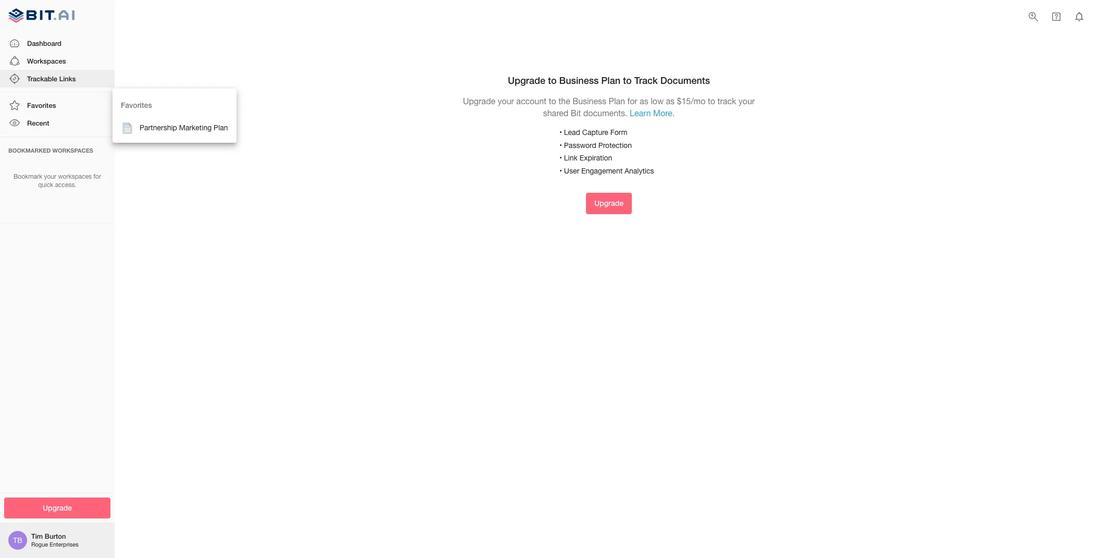 Task type: locate. For each thing, give the bounding box(es) containing it.
2 as from the left
[[666, 96, 675, 106]]

more.
[[653, 108, 675, 118]]

for right workspaces
[[94, 173, 101, 180]]

documents.
[[584, 108, 628, 118]]

your right the track
[[739, 96, 755, 106]]

tim
[[31, 532, 43, 540]]

your for upgrade to business plan to track documents
[[498, 96, 514, 106]]

as right low
[[666, 96, 675, 106]]

upgrade to business plan to track documents
[[508, 74, 710, 86]]

for
[[628, 96, 638, 106], [94, 173, 101, 180]]

business up the
[[559, 74, 599, 86]]

1 vertical spatial business
[[573, 96, 607, 106]]

as
[[640, 96, 649, 106], [666, 96, 675, 106]]

learn
[[630, 108, 651, 118]]

upgrade inside the upgrade your account to the business plan for as low as $15/mo to track your shared bit documents.
[[463, 96, 496, 106]]

workspaces button
[[0, 52, 115, 70]]

analytics
[[625, 167, 654, 175]]

favorites menu
[[113, 89, 236, 143]]

• lead capture form • password protection • link expiration • user engagement analytics
[[560, 128, 654, 175]]

user
[[564, 167, 580, 175]]

links
[[59, 75, 76, 83]]

to left track
[[623, 74, 632, 86]]

0 vertical spatial for
[[628, 96, 638, 106]]

upgrade button down "engagement"
[[586, 193, 632, 214]]

plan
[[602, 74, 621, 86], [609, 96, 625, 106], [214, 124, 228, 132]]

shared
[[543, 108, 569, 118]]

recent
[[27, 119, 49, 127]]

3 • from the top
[[560, 154, 562, 162]]

•
[[560, 128, 562, 137], [560, 141, 562, 149], [560, 154, 562, 162], [560, 167, 562, 175]]

for inside bookmark your workspaces for quick access.
[[94, 173, 101, 180]]

1 horizontal spatial favorites
[[121, 101, 152, 109]]

1 vertical spatial for
[[94, 173, 101, 180]]

your
[[498, 96, 514, 106], [739, 96, 755, 106], [44, 173, 56, 180]]

1 horizontal spatial as
[[666, 96, 675, 106]]

business up bit at top
[[573, 96, 607, 106]]

favorites
[[121, 101, 152, 109], [27, 101, 56, 110]]

$15/mo
[[677, 96, 706, 106]]

bookmark
[[14, 173, 42, 180]]

plan up the upgrade your account to the business plan for as low as $15/mo to track your shared bit documents.
[[602, 74, 621, 86]]

2 vertical spatial plan
[[214, 124, 228, 132]]

• left lead
[[560, 128, 562, 137]]

tb
[[13, 536, 22, 545]]

2 horizontal spatial your
[[739, 96, 755, 106]]

learn more. link
[[630, 108, 675, 118]]

your left account
[[498, 96, 514, 106]]

business
[[559, 74, 599, 86], [573, 96, 607, 106]]

upgrade button
[[586, 193, 632, 214], [4, 497, 110, 518]]

dashboard button
[[0, 34, 115, 52]]

access.
[[55, 182, 76, 189]]

• left link at the right top of page
[[560, 154, 562, 162]]

2 • from the top
[[560, 141, 562, 149]]

enterprises
[[50, 542, 79, 548]]

your up "quick"
[[44, 173, 56, 180]]

1 vertical spatial upgrade button
[[4, 497, 110, 518]]

your inside bookmark your workspaces for quick access.
[[44, 173, 56, 180]]

• left 'user'
[[560, 167, 562, 175]]

to
[[548, 74, 557, 86], [623, 74, 632, 86], [549, 96, 556, 106], [708, 96, 715, 106]]

marketing
[[179, 124, 212, 132]]

1 horizontal spatial your
[[498, 96, 514, 106]]

1 horizontal spatial for
[[628, 96, 638, 106]]

1 horizontal spatial upgrade button
[[586, 193, 632, 214]]

1 vertical spatial plan
[[609, 96, 625, 106]]

plan right marketing
[[214, 124, 228, 132]]

0 horizontal spatial favorites
[[27, 101, 56, 110]]

for inside the upgrade your account to the business plan for as low as $15/mo to track your shared bit documents.
[[628, 96, 638, 106]]

0 horizontal spatial your
[[44, 173, 56, 180]]

0 horizontal spatial for
[[94, 173, 101, 180]]

for up learn
[[628, 96, 638, 106]]

1 as from the left
[[640, 96, 649, 106]]

engagement
[[582, 167, 623, 175]]

low
[[651, 96, 664, 106]]

• left password
[[560, 141, 562, 149]]

favorites up recent
[[27, 101, 56, 110]]

lead
[[564, 128, 580, 137]]

0 horizontal spatial as
[[640, 96, 649, 106]]

plan up documents.
[[609, 96, 625, 106]]

track
[[718, 96, 736, 106]]

favorites inside menu
[[121, 101, 152, 109]]

favorites up partnership
[[121, 101, 152, 109]]

as up learn
[[640, 96, 649, 106]]

plan inside menu item
[[214, 124, 228, 132]]

upgrade button up burton
[[4, 497, 110, 518]]

upgrade
[[508, 74, 546, 86], [463, 96, 496, 106], [595, 199, 624, 208], [43, 503, 72, 512]]

recent button
[[0, 114, 115, 132]]



Task type: describe. For each thing, give the bounding box(es) containing it.
to up shared
[[548, 74, 557, 86]]

partnership marketing plan
[[140, 124, 228, 132]]

trackable links
[[27, 75, 76, 83]]

bit
[[571, 108, 581, 118]]

password
[[564, 141, 597, 149]]

documents
[[661, 74, 710, 86]]

favorites button
[[0, 96, 115, 114]]

capture
[[582, 128, 609, 137]]

favorites inside button
[[27, 101, 56, 110]]

bookmarked workspaces
[[8, 147, 93, 153]]

learn more.
[[630, 108, 675, 118]]

workspaces
[[52, 147, 93, 153]]

account
[[517, 96, 547, 106]]

form
[[611, 128, 628, 137]]

0 vertical spatial upgrade button
[[586, 193, 632, 214]]

workspaces
[[27, 57, 66, 65]]

partnership marketing plan link
[[113, 118, 236, 138]]

link
[[564, 154, 578, 162]]

workspaces
[[58, 173, 92, 180]]

track
[[635, 74, 658, 86]]

upgrade your account to the business plan for as low as $15/mo to track your shared bit documents.
[[463, 96, 755, 118]]

partnership
[[140, 124, 177, 132]]

trackable
[[27, 75, 57, 83]]

burton
[[45, 532, 66, 540]]

0 vertical spatial plan
[[602, 74, 621, 86]]

partnership marketing plan menu item
[[113, 118, 236, 138]]

to left the
[[549, 96, 556, 106]]

tim burton rogue enterprises
[[31, 532, 79, 548]]

trackable links button
[[0, 70, 115, 88]]

business inside the upgrade your account to the business plan for as low as $15/mo to track your shared bit documents.
[[573, 96, 607, 106]]

bookmark your workspaces for quick access.
[[14, 173, 101, 189]]

the
[[559, 96, 570, 106]]

quick
[[38, 182, 53, 189]]

1 • from the top
[[560, 128, 562, 137]]

rogue
[[31, 542, 48, 548]]

your for bookmarked workspaces
[[44, 173, 56, 180]]

dashboard
[[27, 39, 61, 47]]

plan inside the upgrade your account to the business plan for as low as $15/mo to track your shared bit documents.
[[609, 96, 625, 106]]

0 vertical spatial business
[[559, 74, 599, 86]]

0 horizontal spatial upgrade button
[[4, 497, 110, 518]]

expiration
[[580, 154, 612, 162]]

bookmarked
[[8, 147, 51, 153]]

4 • from the top
[[560, 167, 562, 175]]

protection
[[599, 141, 632, 149]]

to left the track
[[708, 96, 715, 106]]



Task type: vqa. For each thing, say whether or not it's contained in the screenshot.
• Lead Capture Form • Password Protection • Link Expiration • User Engagement Analytics
yes



